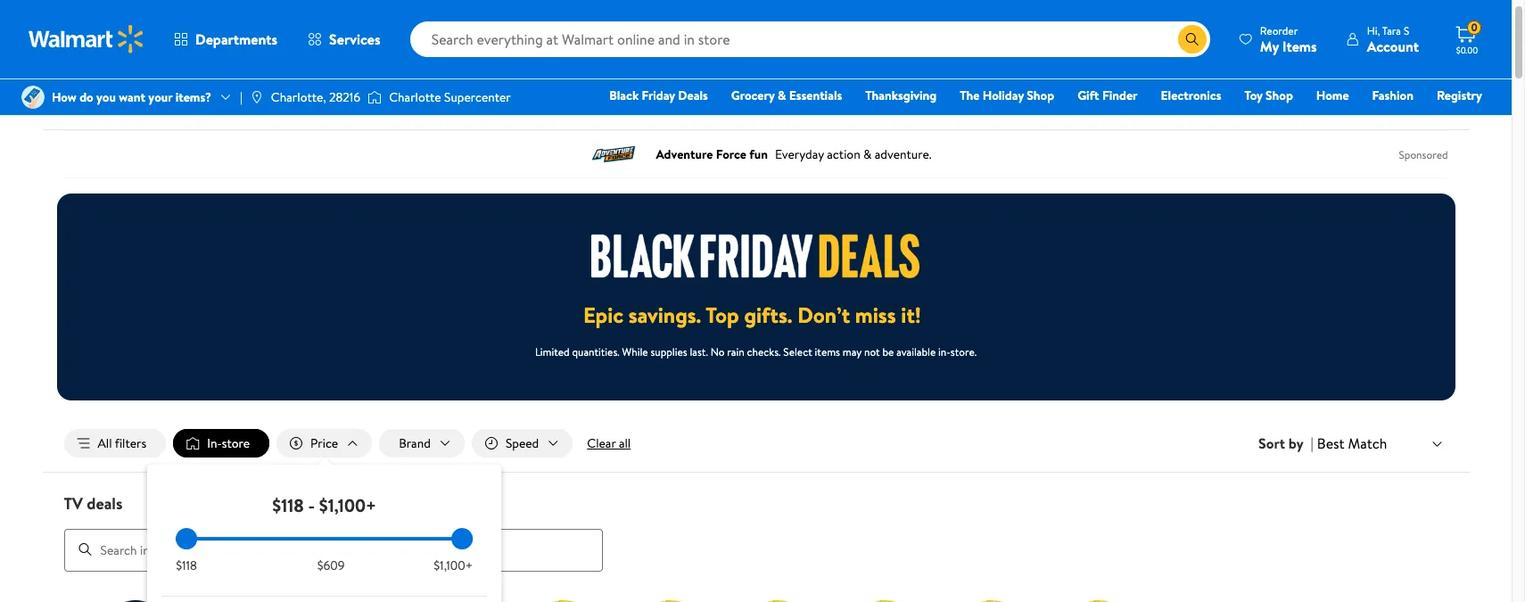 Task type: describe. For each thing, give the bounding box(es) containing it.
electronics for electronics / tvs
[[64, 97, 124, 115]]

4k tvs image
[[638, 600, 703, 602]]

walmart image
[[29, 25, 145, 54]]

tvs
[[143, 97, 160, 115]]

the
[[960, 87, 980, 104]]

items?
[[176, 88, 212, 106]]

departments
[[195, 29, 278, 49]]

0 horizontal spatial $1,100+
[[319, 494, 377, 518]]

$118 for $118
[[176, 557, 197, 575]]

brand button
[[379, 429, 465, 458]]

tara
[[1383, 23, 1402, 38]]

$118 range field
[[176, 537, 473, 541]]

limited quantities. while supplies last. no rain checks. select items may not be available in-store.
[[535, 344, 977, 360]]

0 $0.00
[[1457, 20, 1479, 56]]

don't
[[798, 300, 850, 330]]

select
[[784, 344, 813, 360]]

registry one debit
[[1346, 87, 1483, 129]]

home
[[1317, 87, 1350, 104]]

while
[[622, 344, 648, 360]]

0 horizontal spatial |
[[240, 88, 243, 106]]

registry
[[1438, 87, 1483, 104]]

home link
[[1309, 86, 1358, 105]]

reorder my items
[[1261, 23, 1318, 56]]

savings.
[[629, 300, 702, 330]]

registry link
[[1430, 86, 1491, 105]]

Walmart Site-Wide search field
[[410, 21, 1211, 57]]

1 vertical spatial $1,100+
[[434, 557, 473, 575]]

account
[[1368, 36, 1420, 56]]

$118 for $118 - $1,100+
[[272, 494, 304, 518]]

walmart+
[[1430, 112, 1483, 129]]

not
[[865, 344, 880, 360]]

all filters button
[[64, 429, 166, 458]]

your
[[148, 88, 173, 106]]

deals
[[678, 87, 708, 104]]

epic
[[584, 300, 624, 330]]

walmart+ link
[[1422, 111, 1491, 130]]

departments button
[[159, 18, 293, 61]]

best match button
[[1314, 432, 1449, 455]]

| inside the sort and filter section element
[[1311, 434, 1314, 453]]

tv deals
[[64, 493, 123, 515]]

tvs $500 & under image
[[960, 600, 1024, 602]]

store
[[222, 435, 250, 452]]

debit
[[1376, 112, 1407, 129]]

limited
[[535, 344, 570, 360]]

gift finder
[[1078, 87, 1138, 104]]

price button
[[277, 429, 372, 458]]

$0.00
[[1457, 44, 1479, 56]]

the holiday shop link
[[952, 86, 1063, 105]]

all filters
[[98, 435, 147, 452]]

it!
[[902, 300, 922, 330]]

rain
[[727, 344, 745, 360]]

0 horizontal spatial electronics link
[[64, 97, 124, 115]]

filters
[[115, 435, 147, 452]]

$609
[[317, 557, 345, 575]]

the holiday shop
[[960, 87, 1055, 104]]

fashion
[[1373, 87, 1414, 104]]

thanksgiving
[[866, 87, 937, 104]]

$1108 range field
[[176, 537, 473, 541]]

fashion link
[[1365, 86, 1422, 105]]

charlotte,
[[271, 88, 326, 106]]

black
[[610, 87, 639, 104]]

may
[[843, 344, 862, 360]]

finder
[[1103, 87, 1138, 104]]

best match
[[1318, 434, 1388, 453]]

items
[[815, 344, 841, 360]]

no
[[711, 344, 725, 360]]

clear all
[[587, 435, 631, 452]]

toy
[[1245, 87, 1263, 104]]

you
[[96, 88, 116, 106]]

speed button
[[472, 429, 573, 458]]

smart tvs image
[[531, 600, 596, 602]]

last.
[[690, 344, 708, 360]]

one
[[1346, 112, 1373, 129]]

supercenter
[[444, 88, 511, 106]]



Task type: vqa. For each thing, say whether or not it's contained in the screenshot.
$118
yes



Task type: locate. For each thing, give the bounding box(es) containing it.
sort and filter section element
[[42, 415, 1470, 472]]

| right the items?
[[240, 88, 243, 106]]

1 horizontal spatial shop
[[1266, 87, 1294, 104]]

walmart black friday deals for days image
[[592, 234, 920, 278]]

reorder
[[1261, 23, 1299, 38]]

tvs $200 & under image
[[746, 600, 810, 602]]

gift
[[1078, 87, 1100, 104]]

TV deals search field
[[42, 493, 1470, 572]]

 image
[[21, 86, 45, 109]]

items
[[1283, 36, 1318, 56]]

in-
[[207, 435, 222, 452]]

1 horizontal spatial |
[[1311, 434, 1314, 453]]

tv mounts image
[[1067, 600, 1131, 602]]

hi,
[[1368, 23, 1381, 38]]

1 horizontal spatial $1,100+
[[434, 557, 473, 575]]

 image right 28216
[[368, 88, 382, 106]]

shop right holiday at the right of the page
[[1027, 87, 1055, 104]]

0 vertical spatial $1,100+
[[319, 494, 377, 518]]

black friday deals
[[610, 87, 708, 104]]

clear
[[587, 435, 616, 452]]

available
[[897, 344, 936, 360]]

s
[[1404, 23, 1410, 38]]

be
[[883, 344, 894, 360]]

thanksgiving link
[[858, 86, 945, 105]]

black friday deals link
[[602, 86, 716, 105]]

checks.
[[747, 344, 781, 360]]

Search search field
[[410, 21, 1211, 57]]

sort
[[1259, 434, 1286, 453]]

gift finder link
[[1070, 86, 1146, 105]]

services
[[329, 29, 381, 49]]

price
[[311, 435, 338, 452]]

supplies
[[651, 344, 688, 360]]

0 vertical spatial |
[[240, 88, 243, 106]]

friday
[[642, 87, 675, 104]]

epic savings. top gifts. don't miss it!
[[584, 300, 922, 330]]

my
[[1261, 36, 1280, 56]]

sort by |
[[1259, 434, 1314, 453]]

$1,100+
[[319, 494, 377, 518], [434, 557, 473, 575]]

shop right toy
[[1266, 87, 1294, 104]]

grocery & essentials link
[[724, 86, 851, 105]]

0 horizontal spatial  image
[[250, 90, 264, 104]]

in-store button
[[173, 429, 270, 458]]

search icon image
[[1186, 32, 1200, 46]]

brand
[[399, 435, 431, 452]]

 image for charlotte supercenter
[[368, 88, 382, 106]]

toy shop
[[1245, 87, 1294, 104]]

all
[[98, 435, 112, 452]]

1 vertical spatial $118
[[176, 557, 197, 575]]

services button
[[293, 18, 396, 61]]

clear all button
[[580, 429, 638, 458]]

shop all deals image
[[103, 600, 167, 602]]

 image for charlotte, 28216
[[250, 90, 264, 104]]

best
[[1318, 434, 1345, 453]]

1 horizontal spatial $118
[[272, 494, 304, 518]]

0 vertical spatial $118
[[272, 494, 304, 518]]

 image left the charlotte, at the top left
[[250, 90, 264, 104]]

tv
[[64, 493, 83, 515]]

$118
[[272, 494, 304, 518], [176, 557, 197, 575]]

do
[[80, 88, 93, 106]]

0 horizontal spatial shop
[[1027, 87, 1055, 104]]

1 horizontal spatial electronics
[[1161, 87, 1222, 104]]

top
[[706, 300, 739, 330]]

1 shop from the left
[[1027, 87, 1055, 104]]

|
[[240, 88, 243, 106], [1311, 434, 1314, 453]]

how do you want your items?
[[52, 88, 212, 106]]

one debit link
[[1338, 111, 1415, 130]]

1 vertical spatial |
[[1311, 434, 1314, 453]]

electronics for electronics
[[1161, 87, 1222, 104]]

toy shop link
[[1237, 86, 1302, 105]]

/
[[131, 97, 136, 115]]

 image
[[368, 88, 382, 106], [250, 90, 264, 104]]

electronics
[[1161, 87, 1222, 104], [64, 97, 124, 115]]

by
[[1289, 434, 1304, 453]]

quantities.
[[572, 344, 620, 360]]

speed
[[506, 435, 539, 452]]

deals
[[87, 493, 123, 515]]

Search in TV deals search field
[[64, 529, 603, 572]]

essentials
[[790, 87, 843, 104]]

search image
[[78, 543, 92, 557]]

charlotte
[[389, 88, 441, 106]]

all
[[619, 435, 631, 452]]

28216
[[329, 88, 361, 106]]

$118 - $1,100+
[[272, 494, 377, 518]]

tvs $300 & under image
[[853, 600, 917, 602]]

gifts.
[[745, 300, 793, 330]]

&
[[778, 87, 787, 104]]

1 horizontal spatial electronics link
[[1153, 86, 1230, 105]]

want
[[119, 88, 145, 106]]

grocery
[[732, 87, 775, 104]]

charlotte supercenter
[[389, 88, 511, 106]]

1 horizontal spatial  image
[[368, 88, 382, 106]]

| right by
[[1311, 434, 1314, 453]]

2 shop from the left
[[1266, 87, 1294, 104]]

0 horizontal spatial electronics
[[64, 97, 124, 115]]

-
[[308, 494, 315, 518]]

0 horizontal spatial $118
[[176, 557, 197, 575]]

holiday
[[983, 87, 1024, 104]]

shop
[[1027, 87, 1055, 104], [1266, 87, 1294, 104]]

in-store
[[207, 435, 250, 452]]

sponsored
[[1400, 147, 1449, 162]]

hi, tara s account
[[1368, 23, 1420, 56]]

how
[[52, 88, 77, 106]]

miss
[[856, 300, 896, 330]]



